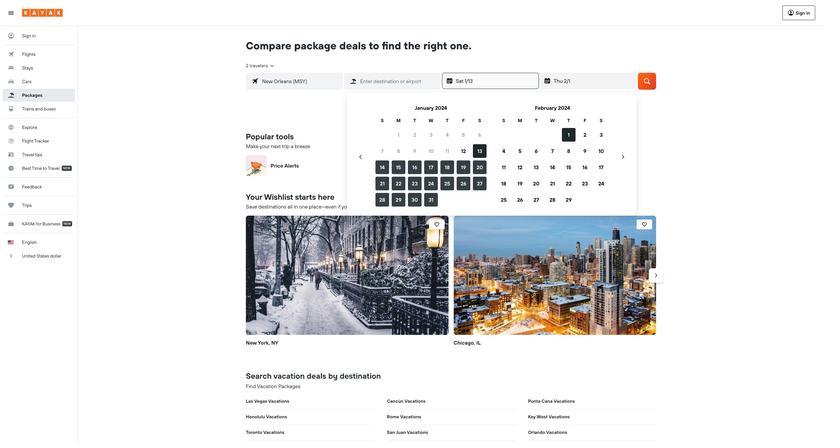 Task type: describe. For each thing, give the bounding box(es) containing it.
united states (english) image
[[8, 240, 14, 244]]

Origin input text field
[[258, 77, 342, 86]]

forward image
[[653, 272, 660, 279]]

2 grid from the left
[[496, 100, 610, 208]]

new york, ny element
[[246, 216, 449, 335]]

your wishlist starts here carousel region
[[243, 213, 664, 358]]



Task type: locate. For each thing, give the bounding box(es) containing it.
chicago, il element
[[454, 216, 656, 335]]

start date calendar input element
[[355, 100, 629, 208]]

grid
[[374, 100, 488, 208], [496, 100, 610, 208]]

0 horizontal spatial grid
[[374, 100, 488, 208]]

1 grid from the left
[[374, 100, 488, 208]]

End date field
[[553, 77, 637, 85]]

navigation menu image
[[8, 10, 14, 16]]

Destination input text field
[[356, 77, 440, 86]]

row
[[374, 117, 488, 124], [496, 117, 610, 124], [374, 127, 488, 143], [496, 127, 610, 143], [374, 143, 488, 159], [496, 143, 610, 159], [374, 159, 488, 175], [496, 159, 610, 175], [374, 175, 488, 192], [496, 175, 610, 192], [374, 192, 488, 208], [496, 192, 610, 208]]

1 horizontal spatial grid
[[496, 100, 610, 208]]

Start date field
[[455, 77, 539, 85]]



Task type: vqa. For each thing, say whether or not it's contained in the screenshot.
the rightmost "grid"
yes



